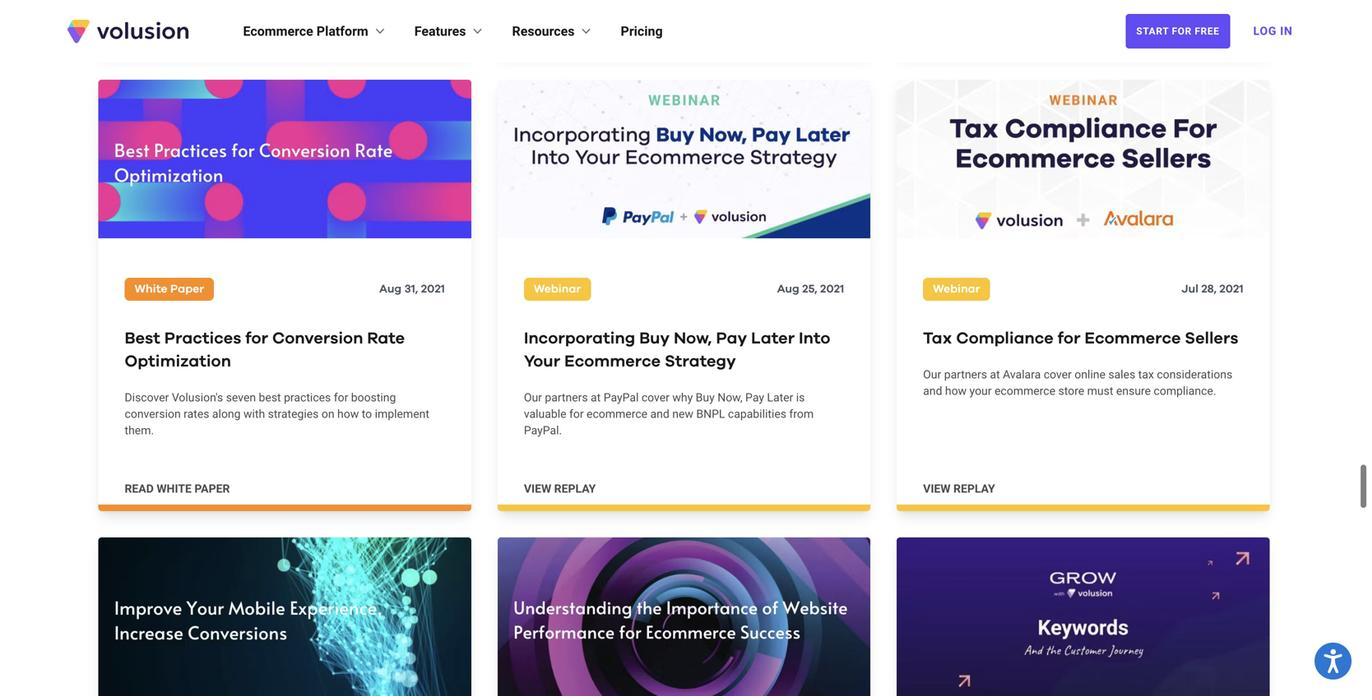 Task type: describe. For each thing, give the bounding box(es) containing it.
valuable
[[524, 408, 567, 421]]

tax
[[923, 331, 952, 347]]

discover
[[125, 391, 169, 405]]

at for tax
[[990, 368, 1000, 382]]

conversion
[[272, 331, 363, 347]]

jul
[[1182, 284, 1199, 295]]

your
[[970, 385, 992, 398]]

seo strategies: keywords and the customer journey image
[[897, 538, 1270, 697]]

incorporating buy now, pay later into your ecommerce strategy
[[524, 331, 831, 370]]

practices
[[164, 331, 241, 347]]

log in
[[1254, 24, 1293, 38]]

for up online
[[1058, 331, 1081, 347]]

our partners at paypal cover why buy now, pay later is valuable for ecommerce and new bnpl capabilities from paypal.
[[524, 391, 814, 438]]

avalara
[[1003, 368, 1041, 382]]

incorporating buy now, pay later into your ecommerce strategy image
[[498, 80, 871, 239]]

ecommerce inside the our partners at paypal cover why buy now, pay later is valuable for ecommerce and new bnpl capabilities from paypal.
[[587, 408, 648, 421]]

best
[[125, 331, 160, 347]]

white
[[135, 284, 167, 295]]

pricing
[[621, 23, 663, 39]]

with
[[244, 408, 265, 421]]

partners for incorporating buy now, pay later into your ecommerce strategy
[[545, 391, 588, 405]]

from
[[789, 408, 814, 421]]

paypal.
[[524, 424, 562, 438]]

paper
[[194, 483, 230, 496]]

practices
[[284, 391, 331, 405]]

ecommerce inside the our partners at avalara cover online sales tax considerations and how your ecommerce store must ensure compliance.
[[995, 385, 1056, 398]]

infographic for 2nd view infographic button
[[554, 24, 629, 38]]

view replay for tax compliance for ecommerce sellers
[[923, 483, 995, 496]]

view infographic for 2nd view infographic button from the right
[[125, 24, 230, 38]]

ensure
[[1116, 385, 1151, 398]]

new
[[672, 408, 694, 421]]

features button
[[415, 21, 486, 41]]

features
[[415, 23, 466, 39]]

view replay button for tax compliance for ecommerce sellers
[[923, 481, 995, 498]]

now, inside incorporating buy now, pay later into your ecommerce strategy
[[674, 331, 712, 347]]

pay inside incorporating buy now, pay later into your ecommerce strategy
[[716, 331, 747, 347]]

start
[[1137, 26, 1169, 37]]

2 view infographic button from the left
[[524, 23, 629, 40]]

for
[[1172, 26, 1192, 37]]

to
[[362, 408, 372, 421]]

strategy
[[665, 354, 736, 370]]

aug 25, 2021
[[777, 284, 844, 295]]

tax
[[1139, 368, 1154, 382]]

start for free
[[1137, 26, 1220, 37]]

is
[[796, 391, 805, 405]]

webinar for tax
[[933, 284, 981, 295]]

now, inside the our partners at paypal cover why buy now, pay later is valuable for ecommerce and new bnpl capabilities from paypal.
[[718, 391, 743, 405]]

platform
[[317, 23, 368, 39]]

must
[[1087, 385, 1114, 398]]

ecommerce inside incorporating buy now, pay later into your ecommerce strategy
[[564, 354, 661, 370]]

them.
[[125, 424, 154, 438]]

bnpl
[[696, 408, 725, 421]]

read white paper
[[125, 483, 230, 496]]

sellers
[[1185, 331, 1239, 347]]

1 view infographic button from the left
[[125, 23, 230, 40]]

compliance
[[956, 331, 1054, 347]]

buy inside the our partners at paypal cover why buy now, pay later is valuable for ecommerce and new bnpl capabilities from paypal.
[[696, 391, 715, 405]]

and inside the our partners at avalara cover online sales tax considerations and how your ecommerce store must ensure compliance.
[[923, 385, 942, 398]]

for inside best practices for conversion rate optimization
[[245, 331, 268, 347]]

replay for incorporating buy now, pay later into your ecommerce strategy
[[554, 483, 596, 496]]

and inside the our partners at paypal cover why buy now, pay later is valuable for ecommerce and new bnpl capabilities from paypal.
[[650, 408, 670, 421]]

view for view replay button corresponding to incorporating buy now, pay later into your ecommerce strategy
[[524, 483, 551, 496]]

later inside incorporating buy now, pay later into your ecommerce strategy
[[751, 331, 795, 347]]

optimization
[[125, 354, 231, 370]]

best practices for conversion rate optimization image
[[98, 80, 471, 239]]

compliance.
[[1154, 385, 1217, 398]]

on
[[322, 408, 335, 421]]

our partners at avalara cover online sales tax considerations and how your ecommerce store must ensure compliance.
[[923, 368, 1233, 398]]

understanding the effect of web performance for ecommerce success image
[[498, 538, 871, 697]]

later inside the our partners at paypal cover why buy now, pay later is valuable for ecommerce and new bnpl capabilities from paypal.
[[767, 391, 793, 405]]



Task type: vqa. For each thing, say whether or not it's contained in the screenshot.
'cover' for Buy
yes



Task type: locate. For each thing, give the bounding box(es) containing it.
2021
[[421, 284, 445, 295], [820, 284, 844, 295], [1220, 284, 1244, 295]]

1 infographic from the left
[[155, 24, 230, 38]]

0 vertical spatial our
[[923, 368, 942, 382]]

partners up valuable
[[545, 391, 588, 405]]

1 replay from the left
[[554, 483, 596, 496]]

into
[[799, 331, 831, 347]]

at up your
[[990, 368, 1000, 382]]

1 vertical spatial later
[[767, 391, 793, 405]]

0 horizontal spatial webinar
[[534, 284, 581, 295]]

store
[[1059, 385, 1085, 398]]

0 horizontal spatial infographic
[[155, 24, 230, 38]]

0 horizontal spatial replay
[[554, 483, 596, 496]]

ecommerce platform
[[243, 23, 368, 39]]

ecommerce inside dropdown button
[[243, 23, 313, 39]]

1 vertical spatial how
[[337, 408, 359, 421]]

3 2021 from the left
[[1220, 284, 1244, 295]]

1 webinar from the left
[[534, 284, 581, 295]]

aug for later
[[777, 284, 800, 295]]

buy up strategy
[[639, 331, 670, 347]]

2 vertical spatial ecommerce
[[564, 354, 661, 370]]

1 vertical spatial ecommerce
[[587, 408, 648, 421]]

0 horizontal spatial buy
[[639, 331, 670, 347]]

buy
[[639, 331, 670, 347], [696, 391, 715, 405]]

seven
[[226, 391, 256, 405]]

white
[[157, 483, 192, 496]]

log in link
[[1244, 13, 1303, 49]]

1 vertical spatial and
[[650, 408, 670, 421]]

now,
[[674, 331, 712, 347], [718, 391, 743, 405]]

0 horizontal spatial partners
[[545, 391, 588, 405]]

1 horizontal spatial replay
[[954, 483, 995, 496]]

2 view replay button from the left
[[923, 481, 995, 498]]

2 horizontal spatial 2021
[[1220, 284, 1244, 295]]

1 horizontal spatial cover
[[1044, 368, 1072, 382]]

pay inside the our partners at paypal cover why buy now, pay later is valuable for ecommerce and new bnpl capabilities from paypal.
[[746, 391, 764, 405]]

later left is
[[767, 391, 793, 405]]

view infographic button
[[125, 23, 230, 40], [524, 23, 629, 40]]

read
[[125, 483, 154, 496]]

for inside the our partners at paypal cover why buy now, pay later is valuable for ecommerce and new bnpl capabilities from paypal.
[[569, 408, 584, 421]]

discover volusion's seven best practices for boosting conversion rates along with strategies on how to implement them.
[[125, 391, 429, 438]]

open accessibe: accessibility options, statement and help image
[[1324, 650, 1343, 674]]

free
[[1195, 26, 1220, 37]]

ecommerce up paypal
[[564, 354, 661, 370]]

0 horizontal spatial at
[[591, 391, 601, 405]]

our
[[923, 368, 942, 382], [524, 391, 542, 405]]

for up on
[[334, 391, 348, 405]]

0 horizontal spatial now,
[[674, 331, 712, 347]]

for right valuable
[[569, 408, 584, 421]]

28,
[[1202, 284, 1217, 295]]

webinar
[[534, 284, 581, 295], [933, 284, 981, 295]]

25,
[[802, 284, 818, 295]]

capabilities
[[728, 408, 787, 421]]

cover up store
[[1044, 368, 1072, 382]]

aug for rate
[[379, 284, 402, 295]]

our for tax compliance for ecommerce sellers
[[923, 368, 942, 382]]

1 horizontal spatial aug
[[777, 284, 800, 295]]

our down tax
[[923, 368, 942, 382]]

1 vertical spatial buy
[[696, 391, 715, 405]]

0 horizontal spatial view infographic button
[[125, 23, 230, 40]]

buy up bnpl
[[696, 391, 715, 405]]

1 vertical spatial now,
[[718, 391, 743, 405]]

1 vertical spatial at
[[591, 391, 601, 405]]

view
[[125, 24, 152, 38], [524, 24, 551, 38], [524, 483, 551, 496], [923, 483, 951, 496]]

1 view infographic from the left
[[125, 24, 230, 38]]

1 horizontal spatial ecommerce
[[995, 385, 1056, 398]]

log
[[1254, 24, 1277, 38]]

1 horizontal spatial 2021
[[820, 284, 844, 295]]

0 horizontal spatial aug
[[379, 284, 402, 295]]

tax compliance for ecommerce sellers image
[[897, 80, 1270, 239]]

1 view replay from the left
[[524, 483, 596, 496]]

replay for tax compliance for ecommerce sellers
[[954, 483, 995, 496]]

considerations
[[1157, 368, 1233, 382]]

your
[[524, 354, 561, 370]]

0 vertical spatial how
[[945, 385, 967, 398]]

view replay button for incorporating buy now, pay later into your ecommerce strategy
[[524, 481, 596, 498]]

ecommerce left the platform
[[243, 23, 313, 39]]

cover inside the our partners at paypal cover why buy now, pay later is valuable for ecommerce and new bnpl capabilities from paypal.
[[642, 391, 670, 405]]

cover left why
[[642, 391, 670, 405]]

2 view replay from the left
[[923, 483, 995, 496]]

replay
[[554, 483, 596, 496], [954, 483, 995, 496]]

pricing link
[[621, 21, 663, 41]]

for right practices
[[245, 331, 268, 347]]

2 aug from the left
[[777, 284, 800, 295]]

jul 28, 2021
[[1182, 284, 1244, 295]]

aug 31, 2021
[[379, 284, 445, 295]]

how left your
[[945, 385, 967, 398]]

cover for buy
[[642, 391, 670, 405]]

best practices for conversion rate optimization
[[125, 331, 405, 370]]

our inside the our partners at paypal cover why buy now, pay later is valuable for ecommerce and new bnpl capabilities from paypal.
[[524, 391, 542, 405]]

along
[[212, 408, 241, 421]]

and
[[923, 385, 942, 398], [650, 408, 670, 421]]

resources
[[512, 23, 575, 39]]

at
[[990, 368, 1000, 382], [591, 391, 601, 405]]

cover inside the our partners at avalara cover online sales tax considerations and how your ecommerce store must ensure compliance.
[[1044, 368, 1072, 382]]

1 horizontal spatial view replay button
[[923, 481, 995, 498]]

webinar up tax
[[933, 284, 981, 295]]

1 vertical spatial cover
[[642, 391, 670, 405]]

partners up your
[[944, 368, 987, 382]]

1 horizontal spatial how
[[945, 385, 967, 398]]

view for 2nd view infographic button from the right
[[125, 24, 152, 38]]

improve your mobile experience, increase conversions image
[[98, 538, 471, 697]]

and left new
[[650, 408, 670, 421]]

resources button
[[512, 21, 595, 41]]

at left paypal
[[591, 391, 601, 405]]

1 horizontal spatial partners
[[944, 368, 987, 382]]

2021 right the 28, on the right top of the page
[[1220, 284, 1244, 295]]

0 horizontal spatial our
[[524, 391, 542, 405]]

and left your
[[923, 385, 942, 398]]

0 horizontal spatial ecommerce
[[587, 408, 648, 421]]

0 horizontal spatial how
[[337, 408, 359, 421]]

0 vertical spatial at
[[990, 368, 1000, 382]]

now, up strategy
[[674, 331, 712, 347]]

later left the into
[[751, 331, 795, 347]]

buy inside incorporating buy now, pay later into your ecommerce strategy
[[639, 331, 670, 347]]

0 vertical spatial ecommerce
[[243, 23, 313, 39]]

1 horizontal spatial view infographic button
[[524, 23, 629, 40]]

pay up capabilities
[[746, 391, 764, 405]]

our up valuable
[[524, 391, 542, 405]]

tax compliance for ecommerce sellers
[[923, 331, 1239, 347]]

read white paper button
[[125, 481, 230, 498]]

in
[[1280, 24, 1293, 38]]

paypal
[[604, 391, 639, 405]]

our inside the our partners at avalara cover online sales tax considerations and how your ecommerce store must ensure compliance.
[[923, 368, 942, 382]]

view for 2nd view infographic button
[[524, 24, 551, 38]]

0 horizontal spatial and
[[650, 408, 670, 421]]

1 horizontal spatial our
[[923, 368, 942, 382]]

at for incorporating
[[591, 391, 601, 405]]

how left to
[[337, 408, 359, 421]]

2 replay from the left
[[954, 483, 995, 496]]

0 vertical spatial later
[[751, 331, 795, 347]]

how inside the our partners at avalara cover online sales tax considerations and how your ecommerce store must ensure compliance.
[[945, 385, 967, 398]]

view infographic
[[125, 24, 230, 38], [524, 24, 629, 38]]

rate
[[367, 331, 405, 347]]

partners inside the our partners at paypal cover why buy now, pay later is valuable for ecommerce and new bnpl capabilities from paypal.
[[545, 391, 588, 405]]

1 horizontal spatial ecommerce
[[564, 354, 661, 370]]

0 horizontal spatial cover
[[642, 391, 670, 405]]

1 aug from the left
[[379, 284, 402, 295]]

view infographic for 2nd view infographic button
[[524, 24, 629, 38]]

2021 for tax compliance for ecommerce sellers
[[1220, 284, 1244, 295]]

0 horizontal spatial view replay button
[[524, 481, 596, 498]]

webinar up incorporating
[[534, 284, 581, 295]]

view replay for incorporating buy now, pay later into your ecommerce strategy
[[524, 483, 596, 496]]

partners inside the our partners at avalara cover online sales tax considerations and how your ecommerce store must ensure compliance.
[[944, 368, 987, 382]]

later
[[751, 331, 795, 347], [767, 391, 793, 405]]

2021 right 25,
[[820, 284, 844, 295]]

partners for tax compliance for ecommerce sellers
[[944, 368, 987, 382]]

cover for compliance
[[1044, 368, 1072, 382]]

aug left 25,
[[777, 284, 800, 295]]

ecommerce down paypal
[[587, 408, 648, 421]]

2 2021 from the left
[[820, 284, 844, 295]]

aug left 31, on the left top
[[379, 284, 402, 295]]

1 2021 from the left
[[421, 284, 445, 295]]

2021 for best practices for conversion rate optimization
[[421, 284, 445, 295]]

1 horizontal spatial infographic
[[554, 24, 629, 38]]

0 vertical spatial pay
[[716, 331, 747, 347]]

0 horizontal spatial 2021
[[421, 284, 445, 295]]

infographic for 2nd view infographic button from the right
[[155, 24, 230, 38]]

paper
[[170, 284, 204, 295]]

how inside discover volusion's seven best practices for boosting conversion rates along with strategies on how to implement them.
[[337, 408, 359, 421]]

1 vertical spatial pay
[[746, 391, 764, 405]]

aug
[[379, 284, 402, 295], [777, 284, 800, 295]]

0 vertical spatial buy
[[639, 331, 670, 347]]

2 infographic from the left
[[554, 24, 629, 38]]

partners
[[944, 368, 987, 382], [545, 391, 588, 405]]

start for free link
[[1126, 14, 1231, 49]]

view replay
[[524, 483, 596, 496], [923, 483, 995, 496]]

implement
[[375, 408, 429, 421]]

conversion
[[125, 408, 181, 421]]

view for view replay button for tax compliance for ecommerce sellers
[[923, 483, 951, 496]]

1 vertical spatial our
[[524, 391, 542, 405]]

2021 for incorporating buy now, pay later into your ecommerce strategy
[[820, 284, 844, 295]]

rates
[[184, 408, 209, 421]]

white paper
[[135, 284, 204, 295]]

webinar for incorporating
[[534, 284, 581, 295]]

ecommerce
[[995, 385, 1056, 398], [587, 408, 648, 421]]

now, up bnpl
[[718, 391, 743, 405]]

2 horizontal spatial ecommerce
[[1085, 331, 1181, 347]]

1 horizontal spatial view infographic
[[524, 24, 629, 38]]

at inside the our partners at paypal cover why buy now, pay later is valuable for ecommerce and new bnpl capabilities from paypal.
[[591, 391, 601, 405]]

1 view replay button from the left
[[524, 481, 596, 498]]

infographic
[[155, 24, 230, 38], [554, 24, 629, 38]]

our for incorporating buy now, pay later into your ecommerce strategy
[[524, 391, 542, 405]]

ecommerce
[[243, 23, 313, 39], [1085, 331, 1181, 347], [564, 354, 661, 370]]

best
[[259, 391, 281, 405]]

2 view infographic from the left
[[524, 24, 629, 38]]

at inside the our partners at avalara cover online sales tax considerations and how your ecommerce store must ensure compliance.
[[990, 368, 1000, 382]]

31,
[[405, 284, 418, 295]]

for
[[245, 331, 268, 347], [1058, 331, 1081, 347], [334, 391, 348, 405], [569, 408, 584, 421]]

ecommerce up sales
[[1085, 331, 1181, 347]]

0 horizontal spatial ecommerce
[[243, 23, 313, 39]]

1 vertical spatial ecommerce
[[1085, 331, 1181, 347]]

1 vertical spatial partners
[[545, 391, 588, 405]]

for inside discover volusion's seven best practices for boosting conversion rates along with strategies on how to implement them.
[[334, 391, 348, 405]]

0 vertical spatial now,
[[674, 331, 712, 347]]

0 horizontal spatial view replay
[[524, 483, 596, 496]]

1 horizontal spatial and
[[923, 385, 942, 398]]

0 vertical spatial ecommerce
[[995, 385, 1056, 398]]

cover
[[1044, 368, 1072, 382], [642, 391, 670, 405]]

pay up strategy
[[716, 331, 747, 347]]

boosting
[[351, 391, 396, 405]]

1 horizontal spatial at
[[990, 368, 1000, 382]]

why
[[673, 391, 693, 405]]

1 horizontal spatial now,
[[718, 391, 743, 405]]

0 horizontal spatial view infographic
[[125, 24, 230, 38]]

1 horizontal spatial view replay
[[923, 483, 995, 496]]

incorporating
[[524, 331, 635, 347]]

0 vertical spatial cover
[[1044, 368, 1072, 382]]

strategies
[[268, 408, 319, 421]]

pay
[[716, 331, 747, 347], [746, 391, 764, 405]]

ecommerce platform button
[[243, 21, 388, 41]]

2 webinar from the left
[[933, 284, 981, 295]]

view replay button
[[524, 481, 596, 498], [923, 481, 995, 498]]

ecommerce down "avalara"
[[995, 385, 1056, 398]]

0 vertical spatial and
[[923, 385, 942, 398]]

1 horizontal spatial webinar
[[933, 284, 981, 295]]

1 horizontal spatial buy
[[696, 391, 715, 405]]

online
[[1075, 368, 1106, 382]]

0 vertical spatial partners
[[944, 368, 987, 382]]

2021 right 31, on the left top
[[421, 284, 445, 295]]

volusion's
[[172, 391, 223, 405]]

sales
[[1109, 368, 1136, 382]]



